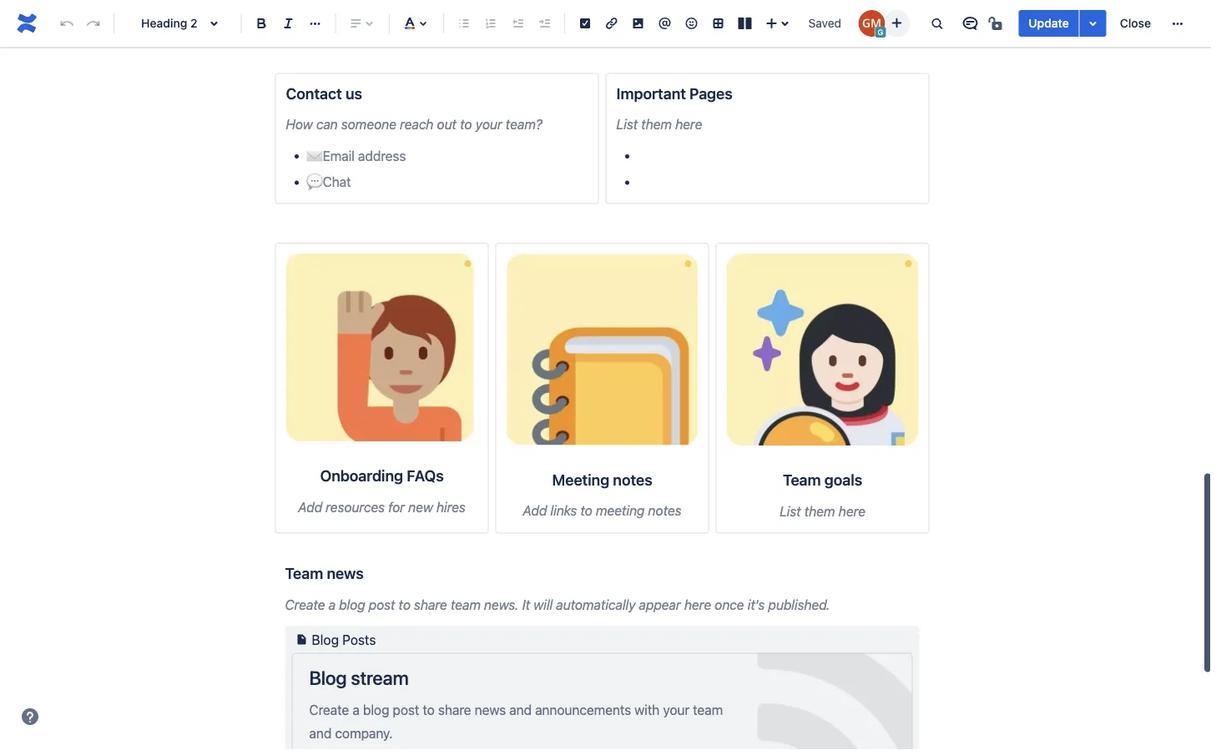 Task type: locate. For each thing, give the bounding box(es) containing it.
post up posts
[[369, 597, 395, 613]]

0 vertical spatial and
[[510, 703, 532, 719]]

layouts image
[[735, 13, 755, 33]]

1 vertical spatial list
[[780, 504, 802, 520]]

list them here for important
[[617, 116, 703, 132]]

💬 chat
[[306, 174, 351, 190]]

here down important pages
[[676, 116, 703, 132]]

list them here for team
[[780, 504, 866, 520]]

can
[[316, 116, 338, 132]]

post for team
[[369, 597, 395, 613]]

list for important
[[617, 116, 638, 132]]

1 vertical spatial list them here
[[780, 504, 866, 520]]

pages
[[690, 84, 733, 102]]

create
[[285, 597, 325, 613], [309, 703, 349, 719]]

post
[[369, 597, 395, 613], [393, 703, 420, 719]]

here left the once
[[685, 597, 712, 613]]

0 vertical spatial here
[[676, 116, 703, 132]]

blog
[[312, 632, 339, 648], [309, 667, 347, 689]]

create inside create a blog post to share news and announcements with your team and company.
[[309, 703, 349, 719]]

1 vertical spatial post
[[393, 703, 420, 719]]

1 vertical spatial blog
[[363, 703, 390, 719]]

team
[[783, 472, 822, 490], [285, 565, 323, 583]]

here
[[676, 116, 703, 132], [839, 504, 866, 520], [685, 597, 712, 613]]

1 vertical spatial share
[[438, 703, 472, 719]]

1 vertical spatial notes
[[649, 503, 682, 519]]

published.
[[769, 597, 831, 613]]

once
[[715, 597, 745, 613]]

adjust update settings image
[[1084, 13, 1104, 33]]

redo ⌘⇧z image
[[83, 13, 103, 33]]

list down important
[[617, 116, 638, 132]]

stream
[[351, 667, 409, 689]]

link image
[[602, 13, 622, 33]]

undo ⌘z image
[[57, 13, 77, 33]]

announcements
[[535, 703, 632, 719]]

them down team goals
[[805, 504, 836, 520]]

1 vertical spatial a
[[353, 703, 360, 719]]

1 horizontal spatial a
[[353, 703, 360, 719]]

blog left posts
[[312, 632, 339, 648]]

list them here down team goals
[[780, 504, 866, 520]]

notes up meeting
[[613, 471, 653, 489]]

confluence image
[[13, 10, 40, 37]]

blog for create a blog post to share team news. it will automatically appear here once it's published.
[[339, 597, 366, 613]]

and left company.
[[309, 726, 332, 742]]

create up company.
[[309, 703, 349, 719]]

share inside create a blog post to share news and announcements with your team and company.
[[438, 703, 472, 719]]

team inside create a blog post to share news and announcements with your team and company.
[[693, 703, 723, 719]]

find and replace image
[[927, 13, 947, 33]]

1 horizontal spatial add
[[523, 503, 547, 519]]

blog for blog posts
[[312, 632, 339, 648]]

chat
[[323, 174, 351, 190]]

goals
[[825, 472, 863, 490]]

here down goals
[[839, 504, 866, 520]]

here for goals
[[839, 504, 866, 520]]

0 vertical spatial post
[[369, 597, 395, 613]]

blog up posts
[[339, 597, 366, 613]]

0 vertical spatial notes
[[613, 471, 653, 489]]

0 horizontal spatial list them here
[[617, 116, 703, 132]]

them down important
[[642, 116, 672, 132]]

resources
[[326, 500, 385, 515]]

create up blog posts image
[[285, 597, 325, 613]]

1 horizontal spatial team
[[783, 472, 822, 490]]

team left news.
[[451, 597, 481, 613]]

0 vertical spatial your
[[476, 116, 503, 132]]

blog posts image
[[292, 630, 312, 650]]

0 vertical spatial team
[[783, 472, 822, 490]]

share
[[414, 597, 447, 613], [438, 703, 472, 719]]

0 vertical spatial create
[[285, 597, 325, 613]]

blog inside create a blog post to share news and announcements with your team and company.
[[363, 703, 390, 719]]

0 vertical spatial a
[[329, 597, 336, 613]]

1 horizontal spatial list them here
[[780, 504, 866, 520]]

1 vertical spatial here
[[839, 504, 866, 520]]

out
[[437, 116, 457, 132]]

list them here down important
[[617, 116, 703, 132]]

how
[[286, 116, 313, 132]]

close button
[[1111, 10, 1162, 37]]

news inside create a blog post to share news and announcements with your team and company.
[[475, 703, 506, 719]]

team goals
[[783, 472, 863, 490]]

comment icon image
[[961, 13, 981, 33]]

your right "with"
[[664, 703, 690, 719]]

them
[[642, 116, 672, 132], [805, 504, 836, 520]]

links
[[551, 503, 577, 519]]

us
[[346, 84, 362, 102]]

saved
[[809, 16, 842, 30]]

add left resources
[[298, 500, 322, 515]]

team right "with"
[[693, 703, 723, 719]]

post down stream
[[393, 703, 420, 719]]

your inside create a blog post to share news and announcements with your team and company.
[[664, 703, 690, 719]]

blog down blog posts
[[309, 667, 347, 689]]

update button
[[1019, 10, 1080, 37]]

list them here
[[617, 116, 703, 132], [780, 504, 866, 520]]

team for team news
[[285, 565, 323, 583]]

giulia masi image
[[859, 10, 886, 37]]

0 vertical spatial team
[[451, 597, 481, 613]]

add left links
[[523, 503, 547, 519]]

post inside create a blog post to share news and announcements with your team and company.
[[393, 703, 420, 719]]

meeting
[[596, 503, 645, 519]]

0 horizontal spatial a
[[329, 597, 336, 613]]

0 horizontal spatial them
[[642, 116, 672, 132]]

1 horizontal spatial list
[[780, 504, 802, 520]]

a up company.
[[353, 703, 360, 719]]

add
[[298, 500, 322, 515], [523, 503, 547, 519]]

1 horizontal spatial news
[[475, 703, 506, 719]]

team
[[451, 597, 481, 613], [693, 703, 723, 719]]

team for team goals
[[783, 472, 822, 490]]

hires
[[437, 500, 466, 515]]

1 vertical spatial blog
[[309, 667, 347, 689]]

add for onboarding faqs
[[298, 500, 322, 515]]

0 vertical spatial blog
[[339, 597, 366, 613]]

and
[[510, 703, 532, 719], [309, 726, 332, 742]]

0 horizontal spatial list
[[617, 116, 638, 132]]

notes right meeting
[[649, 503, 682, 519]]

💬
[[306, 174, 319, 190]]

1 vertical spatial and
[[309, 726, 332, 742]]

close
[[1121, 16, 1152, 30]]

team up blog posts image
[[285, 565, 323, 583]]

1 vertical spatial your
[[664, 703, 690, 719]]

it
[[523, 597, 530, 613]]

1 vertical spatial news
[[475, 703, 506, 719]]

a
[[329, 597, 336, 613], [353, 703, 360, 719]]

0 vertical spatial blog
[[312, 632, 339, 648]]

blog up company.
[[363, 703, 390, 719]]

create a blog post to share team news. it will automatically appear here once it's published.
[[285, 597, 831, 613]]

list down team goals
[[780, 504, 802, 520]]

0 vertical spatial list them here
[[617, 116, 703, 132]]

reach
[[400, 116, 434, 132]]

1 horizontal spatial team
[[693, 703, 723, 719]]

1 vertical spatial them
[[805, 504, 836, 520]]

1 horizontal spatial your
[[664, 703, 690, 719]]

0 horizontal spatial team
[[451, 597, 481, 613]]

email
[[323, 148, 355, 164]]

your
[[476, 116, 503, 132], [664, 703, 690, 719]]

invite to edit image
[[887, 13, 907, 33]]

news
[[327, 565, 364, 583], [475, 703, 506, 719]]

0 vertical spatial them
[[642, 116, 672, 132]]

0 horizontal spatial team
[[285, 565, 323, 583]]

0 horizontal spatial your
[[476, 116, 503, 132]]

mention image
[[655, 13, 675, 33]]

a for create a blog post to share team news. it will automatically appear here once it's published.
[[329, 597, 336, 613]]

1 vertical spatial team
[[693, 703, 723, 719]]

and left announcements
[[510, 703, 532, 719]]

to
[[460, 116, 472, 132], [581, 503, 593, 519], [399, 597, 411, 613], [423, 703, 435, 719]]

0 vertical spatial list
[[617, 116, 638, 132]]

0 horizontal spatial add
[[298, 500, 322, 515]]

company.
[[335, 726, 393, 742]]

share for news
[[438, 703, 472, 719]]

important pages
[[617, 84, 733, 102]]

indent tab image
[[534, 13, 555, 33]]

blog
[[339, 597, 366, 613], [363, 703, 390, 719]]

0 horizontal spatial news
[[327, 565, 364, 583]]

1 horizontal spatial them
[[805, 504, 836, 520]]

add links to meeting notes
[[523, 503, 682, 519]]

1 vertical spatial create
[[309, 703, 349, 719]]

heading 2
[[141, 16, 198, 30]]

share for team
[[414, 597, 447, 613]]

blog posts
[[312, 632, 376, 648]]

a down team news
[[329, 597, 336, 613]]

it's
[[748, 597, 765, 613]]

1 vertical spatial team
[[285, 565, 323, 583]]

notes
[[613, 471, 653, 489], [649, 503, 682, 519]]

confluence image
[[13, 10, 40, 37]]

0 vertical spatial share
[[414, 597, 447, 613]]

a inside create a blog post to share news and announcements with your team and company.
[[353, 703, 360, 719]]

your left team?
[[476, 116, 503, 132]]

list
[[617, 116, 638, 132], [780, 504, 802, 520]]

bullet list ⌘⇧8 image
[[454, 13, 474, 33]]

team left goals
[[783, 472, 822, 490]]



Task type: describe. For each thing, give the bounding box(es) containing it.
heading
[[141, 16, 187, 30]]

0 horizontal spatial and
[[309, 726, 332, 742]]

create a blog post to share news and announcements with your team and company.
[[309, 703, 723, 742]]

a for create a blog post to share news and announcements with your team and company.
[[353, 703, 360, 719]]

0 vertical spatial news
[[327, 565, 364, 583]]

create for create a blog post to share news and announcements with your team and company.
[[309, 703, 349, 719]]

create for create a blog post to share team news. it will automatically appear here once it's published.
[[285, 597, 325, 613]]

add image, video, or file image
[[629, 13, 649, 33]]

blog for blog stream
[[309, 667, 347, 689]]

contact us
[[286, 84, 362, 102]]

help image
[[20, 707, 40, 728]]

blog for create a blog post to share news and announcements with your team and company.
[[363, 703, 390, 719]]

onboarding
[[320, 468, 403, 485]]

important
[[617, 84, 686, 102]]

blog stream
[[309, 667, 409, 689]]

list for team
[[780, 504, 802, 520]]

✉️ email address
[[306, 148, 406, 164]]

2 vertical spatial here
[[685, 597, 712, 613]]

someone
[[342, 116, 397, 132]]

meeting
[[552, 471, 610, 489]]

outdent ⇧tab image
[[508, 13, 528, 33]]

✉️
[[306, 148, 319, 164]]

address
[[358, 148, 406, 164]]

onboarding faqs
[[320, 468, 444, 485]]

how can someone reach out to your team?
[[286, 116, 543, 132]]

to inside create a blog post to share news and announcements with your team and company.
[[423, 703, 435, 719]]

update
[[1029, 16, 1070, 30]]

numbered list ⌘⇧7 image
[[481, 13, 501, 33]]

italic ⌘i image
[[279, 13, 299, 33]]

action item image
[[575, 13, 595, 33]]

table image
[[709, 13, 729, 33]]

them for team
[[805, 504, 836, 520]]

heading 2 button
[[121, 5, 234, 42]]

add resources for new hires
[[298, 500, 466, 515]]

more image
[[1169, 13, 1189, 33]]

here for pages
[[676, 116, 703, 132]]

add for meeting notes
[[523, 503, 547, 519]]

appear
[[639, 597, 681, 613]]

with
[[635, 703, 660, 719]]

bold ⌘b image
[[252, 13, 272, 33]]

post for news
[[393, 703, 420, 719]]

them for important
[[642, 116, 672, 132]]

no restrictions image
[[988, 13, 1008, 33]]

posts
[[343, 632, 376, 648]]

for
[[389, 500, 405, 515]]

contact
[[286, 84, 342, 102]]

2
[[190, 16, 198, 30]]

automatically
[[556, 597, 636, 613]]

will
[[534, 597, 553, 613]]

meeting notes
[[552, 471, 653, 489]]

news.
[[484, 597, 519, 613]]

team news
[[285, 565, 364, 583]]

emoji image
[[682, 13, 702, 33]]

new
[[409, 500, 433, 515]]

team?
[[506, 116, 543, 132]]

1 horizontal spatial and
[[510, 703, 532, 719]]

faqs
[[407, 468, 444, 485]]

more formatting image
[[305, 13, 325, 33]]



Task type: vqa. For each thing, say whether or not it's contained in the screenshot.
the news to the bottom
yes



